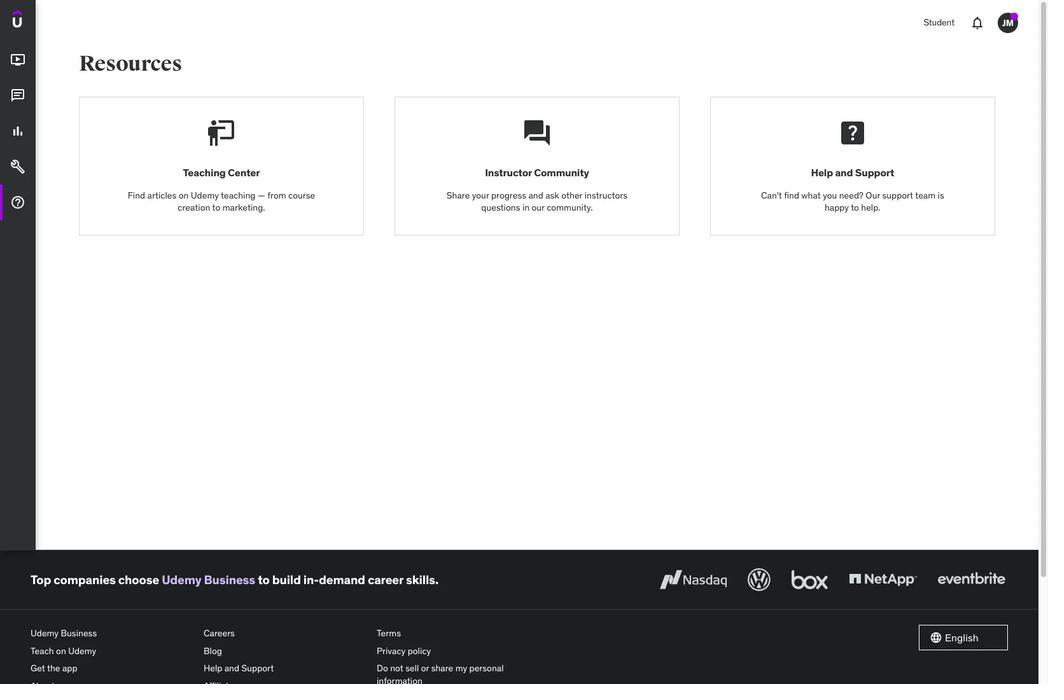 Task type: vqa. For each thing, say whether or not it's contained in the screenshot.
the left Step
no



Task type: describe. For each thing, give the bounding box(es) containing it.
other
[[562, 190, 583, 201]]

1 medium image from the top
[[10, 52, 25, 68]]

udemy right choose
[[162, 572, 202, 588]]

my
[[456, 663, 468, 675]]

teaching
[[221, 190, 256, 201]]

instructors
[[585, 190, 628, 201]]

careers blog help and support
[[204, 628, 274, 675]]

marketing.
[[223, 202, 265, 213]]

jm link
[[993, 8, 1024, 38]]

you have alerts image
[[1011, 13, 1019, 20]]

teach on udemy link
[[31, 643, 194, 660]]

small image
[[930, 632, 943, 644]]

teaching center
[[183, 166, 260, 179]]

find
[[128, 190, 145, 201]]

udemy up teach
[[31, 628, 59, 639]]

teach
[[31, 645, 54, 657]]

center
[[228, 166, 260, 179]]

do not sell or share my personal information button
[[377, 660, 540, 685]]

—
[[258, 190, 265, 201]]

2 horizontal spatial and
[[836, 166, 854, 179]]

app
[[62, 663, 77, 675]]

share
[[447, 190, 470, 201]]

or
[[421, 663, 429, 675]]

share your progress and ask other instructors questions in our community.
[[447, 190, 628, 213]]

choose
[[118, 572, 159, 588]]

share
[[432, 663, 454, 675]]

instructor community
[[485, 166, 589, 179]]

english
[[946, 632, 979, 644]]

the
[[47, 663, 60, 675]]

build
[[272, 572, 301, 588]]

progress
[[492, 190, 527, 201]]

get
[[31, 663, 45, 675]]

from
[[268, 190, 286, 201]]

on inside udemy business teach on udemy get the app
[[56, 645, 66, 657]]

find
[[785, 190, 800, 201]]

skills.
[[406, 572, 439, 588]]

3 medium image from the top
[[10, 195, 25, 210]]

english button
[[920, 625, 1009, 651]]

community.
[[547, 202, 593, 213]]

terms
[[377, 628, 401, 639]]

business inside udemy business teach on udemy get the app
[[61, 628, 97, 639]]

resources
[[79, 50, 182, 77]]

support inside careers blog help and support
[[242, 663, 274, 675]]

happy
[[825, 202, 850, 213]]

privacy policy link
[[377, 643, 540, 660]]

and for share your progress and ask other instructors questions in our community.
[[529, 190, 544, 201]]

box image
[[789, 566, 832, 594]]

careers
[[204, 628, 235, 639]]

is
[[938, 190, 945, 201]]

sell
[[406, 663, 419, 675]]

notifications image
[[971, 15, 986, 31]]

find articles on udemy teaching — from course creation to marketing.
[[128, 190, 315, 213]]

need?
[[840, 190, 864, 201]]



Task type: locate. For each thing, give the bounding box(es) containing it.
udemy
[[191, 190, 219, 201], [162, 572, 202, 588], [31, 628, 59, 639], [68, 645, 96, 657]]

to right the creation
[[212, 202, 221, 213]]

0 horizontal spatial on
[[56, 645, 66, 657]]

top companies choose udemy business to build in-demand career skills.
[[31, 572, 439, 588]]

volkswagen image
[[746, 566, 774, 594]]

ask
[[546, 190, 560, 201]]

can't find what you need? our support team is happy to help.
[[762, 190, 945, 213]]

2 medium image from the top
[[10, 124, 25, 139]]

to inside "find articles on udemy teaching — from course creation to marketing."
[[212, 202, 221, 213]]

0 horizontal spatial support
[[242, 663, 274, 675]]

1 horizontal spatial help
[[812, 166, 834, 179]]

and for careers blog help and support
[[225, 663, 240, 675]]

creation
[[178, 202, 210, 213]]

1 horizontal spatial to
[[258, 572, 270, 588]]

support
[[883, 190, 914, 201]]

and
[[836, 166, 854, 179], [529, 190, 544, 201], [225, 663, 240, 675]]

careers link
[[204, 625, 367, 643]]

udemy inside "find articles on udemy teaching — from course creation to marketing."
[[191, 190, 219, 201]]

support
[[856, 166, 895, 179], [242, 663, 274, 675]]

0 vertical spatial help
[[812, 166, 834, 179]]

personal
[[470, 663, 504, 675]]

information
[[377, 676, 423, 685]]

course
[[288, 190, 315, 201]]

career
[[368, 572, 404, 588]]

0 horizontal spatial business
[[61, 628, 97, 639]]

help.
[[862, 202, 881, 213]]

instructor
[[485, 166, 532, 179]]

0 horizontal spatial to
[[212, 202, 221, 213]]

0 vertical spatial on
[[179, 190, 189, 201]]

2 medium image from the top
[[10, 159, 25, 175]]

terms privacy policy do not sell or share my personal information
[[377, 628, 504, 685]]

business up careers at the bottom left of the page
[[204, 572, 255, 588]]

0 vertical spatial and
[[836, 166, 854, 179]]

business up app
[[61, 628, 97, 639]]

0 vertical spatial medium image
[[10, 52, 25, 68]]

2 horizontal spatial to
[[852, 202, 860, 213]]

1 vertical spatial medium image
[[10, 159, 25, 175]]

teaching
[[183, 166, 226, 179]]

1 horizontal spatial and
[[529, 190, 544, 201]]

help inside careers blog help and support
[[204, 663, 222, 675]]

student
[[924, 17, 955, 28]]

1 vertical spatial on
[[56, 645, 66, 657]]

support down blog link
[[242, 663, 274, 675]]

help
[[812, 166, 834, 179], [204, 663, 222, 675]]

medium image
[[10, 52, 25, 68], [10, 159, 25, 175], [10, 195, 25, 210]]

top
[[31, 572, 51, 588]]

help up the you
[[812, 166, 834, 179]]

0 vertical spatial support
[[856, 166, 895, 179]]

help down the "blog" in the left bottom of the page
[[204, 663, 222, 675]]

help and support link
[[204, 660, 367, 678]]

1 horizontal spatial support
[[856, 166, 895, 179]]

you
[[824, 190, 838, 201]]

and up need?
[[836, 166, 854, 179]]

community
[[534, 166, 589, 179]]

not
[[390, 663, 404, 675]]

what
[[802, 190, 821, 201]]

1 medium image from the top
[[10, 88, 25, 103]]

and up our
[[529, 190, 544, 201]]

udemy business link up careers at the bottom left of the page
[[162, 572, 255, 588]]

policy
[[408, 645, 431, 657]]

and inside careers blog help and support
[[225, 663, 240, 675]]

team
[[916, 190, 936, 201]]

companies
[[54, 572, 116, 588]]

our
[[532, 202, 545, 213]]

on
[[179, 190, 189, 201], [56, 645, 66, 657]]

netapp image
[[847, 566, 920, 594]]

and down careers at the bottom left of the page
[[225, 663, 240, 675]]

in
[[523, 202, 530, 213]]

and inside share your progress and ask other instructors questions in our community.
[[529, 190, 544, 201]]

0 vertical spatial medium image
[[10, 88, 25, 103]]

udemy up the creation
[[191, 190, 219, 201]]

support up "our"
[[856, 166, 895, 179]]

1 vertical spatial support
[[242, 663, 274, 675]]

1 vertical spatial and
[[529, 190, 544, 201]]

questions
[[482, 202, 521, 213]]

student link
[[917, 8, 963, 38]]

to left build
[[258, 572, 270, 588]]

get the app link
[[31, 660, 194, 678]]

business
[[204, 572, 255, 588], [61, 628, 97, 639]]

jm
[[1003, 17, 1014, 28]]

1 vertical spatial udemy business link
[[31, 625, 194, 643]]

1 horizontal spatial on
[[179, 190, 189, 201]]

to
[[212, 202, 221, 213], [852, 202, 860, 213], [258, 572, 270, 588]]

can't
[[762, 190, 782, 201]]

udemy business link
[[162, 572, 255, 588], [31, 625, 194, 643]]

terms link
[[377, 625, 540, 643]]

demand
[[319, 572, 365, 588]]

help and support
[[812, 166, 895, 179]]

1 vertical spatial medium image
[[10, 124, 25, 139]]

your
[[472, 190, 489, 201]]

blog link
[[204, 643, 367, 660]]

to inside 'can't find what you need? our support team is happy to help.'
[[852, 202, 860, 213]]

udemy image
[[13, 10, 71, 32]]

on inside "find articles on udemy teaching — from course creation to marketing."
[[179, 190, 189, 201]]

privacy
[[377, 645, 406, 657]]

our
[[866, 190, 881, 201]]

blog
[[204, 645, 222, 657]]

1 horizontal spatial business
[[204, 572, 255, 588]]

on right teach
[[56, 645, 66, 657]]

on up the creation
[[179, 190, 189, 201]]

udemy up app
[[68, 645, 96, 657]]

0 horizontal spatial help
[[204, 663, 222, 675]]

1 vertical spatial help
[[204, 663, 222, 675]]

udemy business teach on udemy get the app
[[31, 628, 97, 675]]

medium image
[[10, 88, 25, 103], [10, 124, 25, 139]]

do
[[377, 663, 388, 675]]

nasdaq image
[[657, 566, 730, 594]]

udemy business link up get the app "link"
[[31, 625, 194, 643]]

eventbrite image
[[935, 566, 1009, 594]]

articles
[[147, 190, 177, 201]]

in-
[[304, 572, 319, 588]]

1 vertical spatial business
[[61, 628, 97, 639]]

2 vertical spatial medium image
[[10, 195, 25, 210]]

2 vertical spatial and
[[225, 663, 240, 675]]

0 vertical spatial udemy business link
[[162, 572, 255, 588]]

to down need?
[[852, 202, 860, 213]]

0 horizontal spatial and
[[225, 663, 240, 675]]

0 vertical spatial business
[[204, 572, 255, 588]]



